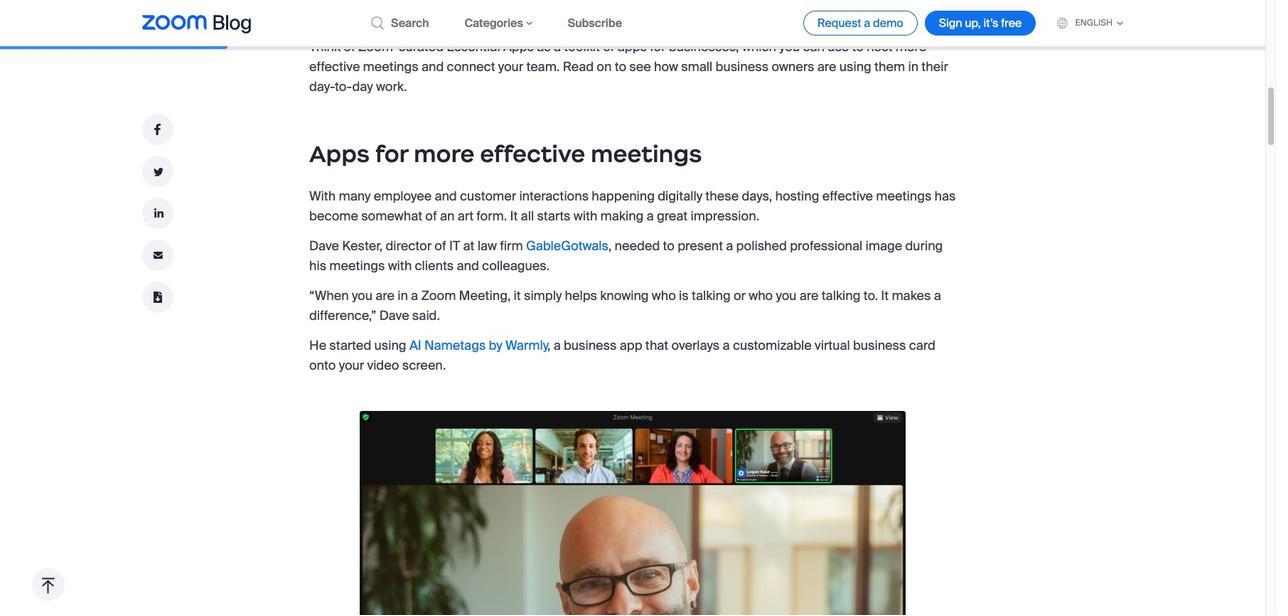 Task type: locate. For each thing, give the bounding box(es) containing it.
0 vertical spatial with
[[574, 208, 597, 225]]

meetings up work.
[[363, 58, 419, 75]]

card
[[909, 337, 936, 354]]

using inside think of zoom-curated essential apps as a toolkit of apps for businesses, which you can use to host more effective meetings and connect your team. read on to see how small business owners are using them in their day-to-day work.
[[840, 58, 872, 75]]

who right or
[[749, 287, 773, 304]]

0 vertical spatial effective
[[309, 58, 360, 75]]

owners
[[772, 58, 814, 75]]

ai nametags by warmly link
[[409, 337, 547, 354]]

, a business app that overlays a customizable virtual business card onto your video screen.
[[309, 337, 936, 374]]

day
[[352, 78, 373, 95]]

started
[[329, 337, 371, 354]]

1 vertical spatial ,
[[547, 337, 551, 354]]

effective
[[309, 58, 360, 75], [480, 139, 585, 168], [822, 188, 873, 205]]

nametags
[[424, 337, 486, 354]]

1 horizontal spatial in
[[908, 58, 919, 75]]

"when you are in a zoom meeting, it simply helps knowing who is talking or who you are talking to. it makes a difference," dave said.
[[309, 287, 941, 324]]

it for to.
[[881, 287, 889, 304]]

in inside "when you are in a zoom meeting, it simply helps knowing who is talking or who you are talking to. it makes a difference," dave said.
[[398, 287, 408, 304]]

a right makes
[[934, 287, 941, 304]]

meetings down kester,
[[329, 257, 385, 274]]

search link
[[371, 16, 429, 31]]

image
[[866, 237, 902, 254]]

1 horizontal spatial business
[[716, 58, 769, 75]]

and inside the , needed to present a polished professional image during his meetings with clients and colleagues.
[[457, 257, 479, 274]]

to.
[[864, 287, 878, 304]]

and inside with many employee and customer interactions happening digitally these days, hosting effective meetings has become somewhat of an art form. it all starts with making a great impression.
[[435, 188, 457, 205]]

to right "on"
[[615, 58, 626, 75]]

request a demo link
[[803, 11, 918, 35]]

with down director
[[388, 257, 412, 274]]

using up video
[[374, 337, 406, 354]]

it for form.
[[510, 208, 518, 225]]

a inside with many employee and customer interactions happening digitally these days, hosting effective meetings has become somewhat of an art form. it all starts with making a great impression.
[[647, 208, 654, 225]]

, for ai nametags by warmly
[[547, 337, 551, 354]]

your
[[498, 58, 523, 75], [339, 357, 364, 374]]

effective up interactions
[[480, 139, 585, 168]]

0 horizontal spatial it
[[510, 208, 518, 225]]

dave left said.
[[379, 307, 409, 324]]

it inside with many employee and customer interactions happening digitally these days, hosting effective meetings has become somewhat of an art form. it all starts with making a great impression.
[[510, 208, 518, 225]]

hosting
[[775, 188, 819, 205]]

art
[[458, 208, 474, 225]]

1 vertical spatial effective
[[480, 139, 585, 168]]

screen.
[[402, 357, 446, 374]]

meetings up happening
[[591, 139, 702, 168]]

1 horizontal spatial it
[[881, 287, 889, 304]]

1 who from the left
[[652, 287, 676, 304]]

employee
[[374, 188, 432, 205]]

are up difference,"
[[376, 287, 395, 304]]

and inside think of zoom-curated essential apps as a toolkit of apps for businesses, which you can use to host more effective meetings and connect your team. read on to see how small business owners are using them in their day-to-day work.
[[422, 58, 444, 75]]

you inside think of zoom-curated essential apps as a toolkit of apps for businesses, which you can use to host more effective meetings and connect your team. read on to see how small business owners are using them in their day-to-day work.
[[779, 38, 800, 55]]

1 horizontal spatial your
[[498, 58, 523, 75]]

talking right is
[[692, 287, 731, 304]]

read
[[563, 58, 594, 75]]

you up owners
[[779, 38, 800, 55]]

you up difference,"
[[352, 287, 373, 304]]

1 vertical spatial in
[[398, 287, 408, 304]]

for up the employee
[[375, 139, 408, 168]]

many
[[339, 188, 371, 205]]

in
[[908, 58, 919, 75], [398, 287, 408, 304]]

1 horizontal spatial talking
[[822, 287, 861, 304]]

share to email image
[[142, 240, 173, 271]]

it left all
[[510, 208, 518, 225]]

impression.
[[691, 208, 759, 225]]

0 vertical spatial apps
[[503, 38, 534, 55]]

1 vertical spatial using
[[374, 337, 406, 354]]

warmly
[[505, 337, 547, 354]]

for inside think of zoom-curated essential apps as a toolkit of apps for businesses, which you can use to host more effective meetings and connect your team. read on to see how small business owners are using them in their day-to-day work.
[[650, 38, 666, 55]]

0 horizontal spatial talking
[[692, 287, 731, 304]]

0 horizontal spatial for
[[375, 139, 408, 168]]

0 horizontal spatial in
[[398, 287, 408, 304]]

their
[[922, 58, 948, 75]]

effective right the hosting
[[822, 188, 873, 205]]

it inside "when you are in a zoom meeting, it simply helps knowing who is talking or who you are talking to. it makes a difference," dave said.
[[881, 287, 889, 304]]

curated
[[399, 38, 444, 55]]

overlays
[[672, 337, 720, 354]]

1 vertical spatial dave
[[379, 307, 409, 324]]

apps
[[503, 38, 534, 55], [309, 139, 370, 168]]

2 horizontal spatial effective
[[822, 188, 873, 205]]

zoom-
[[358, 38, 399, 55]]

talking left to.
[[822, 287, 861, 304]]

a right warmly at left
[[554, 337, 561, 354]]

, inside , a business app that overlays a customizable virtual business card onto your video screen.
[[547, 337, 551, 354]]

meetings inside think of zoom-curated essential apps as a toolkit of apps for businesses, which you can use to host more effective meetings and connect your team. read on to see how small business owners are using them in their day-to-day work.
[[363, 58, 419, 75]]

meetings left has
[[876, 188, 932, 205]]

1 horizontal spatial who
[[749, 287, 773, 304]]

demo
[[873, 16, 904, 31]]

are
[[817, 58, 836, 75], [376, 287, 395, 304], [800, 287, 819, 304]]

your inside , a business app that overlays a customizable virtual business card onto your video screen.
[[339, 357, 364, 374]]

at
[[463, 237, 475, 254]]

a up said.
[[411, 287, 418, 304]]

a left demo
[[864, 16, 870, 31]]

with inside the , needed to present a polished professional image during his meetings with clients and colleagues.
[[388, 257, 412, 274]]

who
[[652, 287, 676, 304], [749, 287, 773, 304]]

a
[[864, 16, 870, 31], [554, 38, 561, 55], [647, 208, 654, 225], [726, 237, 733, 254], [411, 287, 418, 304], [934, 287, 941, 304], [554, 337, 561, 354], [723, 337, 730, 354]]

effective inside think of zoom-curated essential apps as a toolkit of apps for businesses, which you can use to host more effective meetings and connect your team. read on to see how small business owners are using them in their day-to-day work.
[[309, 58, 360, 75]]

english
[[1075, 17, 1113, 28]]

, down simply
[[547, 337, 551, 354]]

1 horizontal spatial effective
[[480, 139, 585, 168]]

for up how
[[650, 38, 666, 55]]

customer
[[460, 188, 516, 205]]

free
[[1001, 16, 1022, 31]]

1 vertical spatial with
[[388, 257, 412, 274]]

2 vertical spatial to
[[663, 237, 675, 254]]

dave
[[309, 237, 339, 254], [379, 307, 409, 324]]

0 horizontal spatial effective
[[309, 58, 360, 75]]

0 vertical spatial it
[[510, 208, 518, 225]]

a right present
[[726, 237, 733, 254]]

business down which
[[716, 58, 769, 75]]

small
[[681, 58, 713, 75]]

0 horizontal spatial dave
[[309, 237, 339, 254]]

day-
[[309, 78, 335, 95]]

and down at
[[457, 257, 479, 274]]

0 horizontal spatial your
[[339, 357, 364, 374]]

2 talking from the left
[[822, 287, 861, 304]]

0 horizontal spatial more
[[414, 139, 475, 168]]

more up them
[[896, 38, 927, 55]]

it right to.
[[881, 287, 889, 304]]

in left zoom at the left of page
[[398, 287, 408, 304]]

business left the app
[[564, 337, 617, 354]]

1 horizontal spatial more
[[896, 38, 927, 55]]

of inside with many employee and customer interactions happening digitally these days, hosting effective meetings has become somewhat of an art form. it all starts with making a great impression.
[[425, 208, 437, 225]]

"when
[[309, 287, 349, 304]]

1 vertical spatial your
[[339, 357, 364, 374]]

1 vertical spatial and
[[435, 188, 457, 205]]

1 horizontal spatial dave
[[379, 307, 409, 324]]

these
[[706, 188, 739, 205]]

to-
[[335, 78, 352, 95]]

, inside the , needed to present a polished professional image during his meetings with clients and colleagues.
[[609, 237, 612, 254]]

for
[[650, 38, 666, 55], [375, 139, 408, 168]]

business left card
[[853, 337, 906, 354]]

0 vertical spatial more
[[896, 38, 927, 55]]

meetings inside the , needed to present a polished professional image during his meetings with clients and colleagues.
[[329, 257, 385, 274]]

and up an
[[435, 188, 457, 205]]

your left team.
[[498, 58, 523, 75]]

which
[[742, 38, 776, 55]]

video
[[367, 357, 399, 374]]

to down the great
[[663, 237, 675, 254]]

who left is
[[652, 287, 676, 304]]

happening
[[592, 188, 655, 205]]

colleagues.
[[482, 257, 550, 274]]

more
[[896, 38, 927, 55], [414, 139, 475, 168]]

more up the employee
[[414, 139, 475, 168]]

0 horizontal spatial to
[[615, 58, 626, 75]]

1 horizontal spatial for
[[650, 38, 666, 55]]

subscribe link
[[568, 16, 622, 31]]

0 vertical spatial and
[[422, 58, 444, 75]]

a right as
[[554, 38, 561, 55]]

with right starts
[[574, 208, 597, 225]]

apps
[[618, 38, 647, 55]]

a left the great
[[647, 208, 654, 225]]

your down started
[[339, 357, 364, 374]]

using down use
[[840, 58, 872, 75]]

, left needed at the top
[[609, 237, 612, 254]]

0 horizontal spatial who
[[652, 287, 676, 304]]

talking
[[692, 287, 731, 304], [822, 287, 861, 304]]

1 horizontal spatial ,
[[609, 237, 612, 254]]

1 horizontal spatial apps
[[503, 38, 534, 55]]

a right overlays
[[723, 337, 730, 354]]

0 vertical spatial using
[[840, 58, 872, 75]]

of up "on"
[[603, 38, 615, 55]]

2 vertical spatial and
[[457, 257, 479, 274]]

to
[[852, 38, 864, 55], [615, 58, 626, 75], [663, 237, 675, 254]]

using
[[840, 58, 872, 75], [374, 337, 406, 354]]

to right use
[[852, 38, 864, 55]]

2 horizontal spatial to
[[852, 38, 864, 55]]

2 vertical spatial effective
[[822, 188, 873, 205]]

how
[[654, 58, 678, 75]]

can
[[803, 38, 825, 55]]

share to linkedin image
[[142, 198, 173, 229]]

meetings
[[363, 58, 419, 75], [591, 139, 702, 168], [876, 188, 932, 205], [329, 257, 385, 274]]

and down curated
[[422, 58, 444, 75]]

0 vertical spatial ,
[[609, 237, 612, 254]]

0 horizontal spatial ,
[[547, 337, 551, 354]]

0 vertical spatial in
[[908, 58, 919, 75]]

with many employee and customer interactions happening digitally these days, hosting effective meetings has become somewhat of an art form. it all starts with making a great impression.
[[309, 188, 956, 225]]

of left an
[[425, 208, 437, 225]]

knowing
[[600, 287, 649, 304]]

1 vertical spatial apps
[[309, 139, 370, 168]]

professional
[[790, 237, 863, 254]]

, for gablegotwals
[[609, 237, 612, 254]]

zoom
[[421, 287, 456, 304]]

in left their
[[908, 58, 919, 75]]

0 vertical spatial for
[[650, 38, 666, 55]]

are down use
[[817, 58, 836, 75]]

0 vertical spatial your
[[498, 58, 523, 75]]

somewhat
[[361, 208, 422, 225]]

1 horizontal spatial using
[[840, 58, 872, 75]]

effective up the to-
[[309, 58, 360, 75]]

1 horizontal spatial to
[[663, 237, 675, 254]]

apps up many
[[309, 139, 370, 168]]

2 who from the left
[[749, 287, 773, 304]]

as
[[537, 38, 551, 55]]

0 horizontal spatial with
[[388, 257, 412, 274]]

1 vertical spatial it
[[881, 287, 889, 304]]

1 horizontal spatial with
[[574, 208, 597, 225]]

host
[[867, 38, 893, 55]]

0 horizontal spatial business
[[564, 337, 617, 354]]

with inside with many employee and customer interactions happening digitally these days, hosting effective meetings has become somewhat of an art form. it all starts with making a great impression.
[[574, 208, 597, 225]]

polished
[[736, 237, 787, 254]]

0 horizontal spatial apps
[[309, 139, 370, 168]]

helps
[[565, 287, 597, 304]]

1 vertical spatial for
[[375, 139, 408, 168]]

dave up "his"
[[309, 237, 339, 254]]

apps left as
[[503, 38, 534, 55]]



Task type: vqa. For each thing, say whether or not it's contained in the screenshot.
starts
yes



Task type: describe. For each thing, give the bounding box(es) containing it.
your inside think of zoom-curated essential apps as a toolkit of apps for businesses, which you can use to host more effective meetings and connect your team. read on to see how small business owners are using them in their day-to-day work.
[[498, 58, 523, 75]]

with
[[309, 188, 336, 205]]

meeting,
[[459, 287, 511, 304]]

more inside think of zoom-curated essential apps as a toolkit of apps for businesses, which you can use to host more effective meetings and connect your team. read on to see how small business owners are using them in their day-to-day work.
[[896, 38, 927, 55]]

are inside think of zoom-curated essential apps as a toolkit of apps for businesses, which you can use to host more effective meetings and connect your team. read on to see how small business owners are using them in their day-to-day work.
[[817, 58, 836, 75]]

said.
[[412, 307, 440, 324]]

2 horizontal spatial business
[[853, 337, 906, 354]]

all
[[521, 208, 534, 225]]

you right or
[[776, 287, 797, 304]]

virtual
[[815, 337, 850, 354]]

is
[[679, 287, 689, 304]]

think
[[309, 38, 341, 55]]

on
[[597, 58, 612, 75]]

has
[[935, 188, 956, 205]]

form.
[[477, 208, 507, 225]]

see
[[629, 58, 651, 75]]

great
[[657, 208, 688, 225]]

up,
[[965, 16, 981, 31]]

a inside the , needed to present a polished professional image during his meetings with clients and colleagues.
[[726, 237, 733, 254]]

connect
[[447, 58, 495, 75]]

subscribe
[[568, 16, 622, 31]]

days,
[[742, 188, 772, 205]]

gablegotwals link
[[526, 237, 609, 254]]

of right think
[[344, 38, 355, 55]]

he
[[309, 337, 326, 354]]

a inside think of zoom-curated essential apps as a toolkit of apps for businesses, which you can use to host more effective meetings and connect your team. read on to see how small business owners are using them in their day-to-day work.
[[554, 38, 561, 55]]

share to twitter image
[[142, 156, 173, 187]]

during
[[905, 237, 943, 254]]

apps for more effective meetings
[[309, 139, 702, 168]]

1 vertical spatial to
[[615, 58, 626, 75]]

apps inside think of zoom-curated essential apps as a toolkit of apps for businesses, which you can use to host more effective meetings and connect your team. read on to see how small business owners are using them in their day-to-day work.
[[503, 38, 534, 55]]

it's
[[984, 16, 999, 31]]

request a demo
[[817, 16, 904, 31]]

share to facebook image
[[142, 114, 173, 145]]

request
[[817, 16, 861, 31]]

sign up, it's free link
[[925, 11, 1036, 35]]

businesses,
[[669, 38, 739, 55]]

0 vertical spatial dave
[[309, 237, 339, 254]]

kester,
[[342, 237, 383, 254]]

it
[[449, 237, 460, 254]]

1 talking from the left
[[692, 287, 731, 304]]

1 vertical spatial more
[[414, 139, 475, 168]]

of left it
[[435, 237, 446, 254]]

difference,"
[[309, 307, 376, 324]]

it
[[514, 287, 521, 304]]

sign
[[939, 16, 962, 31]]

categories
[[465, 16, 523, 31]]

he started using ai nametags by warmly
[[309, 337, 547, 354]]

sign up, it's free
[[939, 16, 1022, 31]]

meetings inside with many employee and customer interactions happening digitally these days, hosting effective meetings has become somewhat of an art form. it all starts with making a great impression.
[[876, 188, 932, 205]]

clients
[[415, 257, 454, 274]]

digitally
[[658, 188, 703, 205]]

gablegotwals
[[526, 237, 609, 254]]

law
[[478, 237, 497, 254]]

app
[[620, 337, 642, 354]]

use
[[828, 38, 849, 55]]

work.
[[376, 78, 407, 95]]

by
[[489, 337, 502, 354]]

ai
[[409, 337, 421, 354]]

his
[[309, 257, 326, 274]]

english button
[[1058, 17, 1123, 28]]

needed
[[615, 237, 660, 254]]

simply
[[524, 287, 562, 304]]

them
[[875, 58, 905, 75]]

categories button
[[465, 16, 532, 31]]

making
[[601, 208, 644, 225]]

in inside think of zoom-curated essential apps as a toolkit of apps for businesses, which you can use to host more effective meetings and connect your team. read on to see how small business owners are using them in their day-to-day work.
[[908, 58, 919, 75]]

are down the professional in the right top of the page
[[800, 287, 819, 304]]

onto
[[309, 357, 336, 374]]

become
[[309, 208, 358, 225]]

toolkit
[[564, 38, 600, 55]]

business inside think of zoom-curated essential apps as a toolkit of apps for businesses, which you can use to host more effective meetings and connect your team. read on to see how small business owners are using them in their day-to-day work.
[[716, 58, 769, 75]]

present
[[678, 237, 723, 254]]

that
[[645, 337, 668, 354]]

an
[[440, 208, 455, 225]]

0 horizontal spatial using
[[374, 337, 406, 354]]

essential
[[447, 38, 500, 55]]

interactions
[[519, 188, 589, 205]]

0 vertical spatial to
[[852, 38, 864, 55]]

to inside the , needed to present a polished professional image during his meetings with clients and colleagues.
[[663, 237, 675, 254]]

search
[[391, 16, 429, 31]]

think of zoom-curated essential apps as a toolkit of apps for businesses, which you can use to host more effective meetings and connect your team. read on to see how small business owners are using them in their day-to-day work.
[[309, 38, 948, 95]]

dave inside "when you are in a zoom meeting, it simply helps knowing who is talking or who you are talking to. it makes a difference," dave said.
[[379, 307, 409, 324]]

director
[[386, 237, 432, 254]]

customizable
[[733, 337, 812, 354]]

or
[[734, 287, 746, 304]]

firm
[[500, 237, 523, 254]]

effective inside with many employee and customer interactions happening digitally these days, hosting effective meetings has become somewhat of an art form. it all starts with making a great impression.
[[822, 188, 873, 205]]

team.
[[526, 58, 560, 75]]



